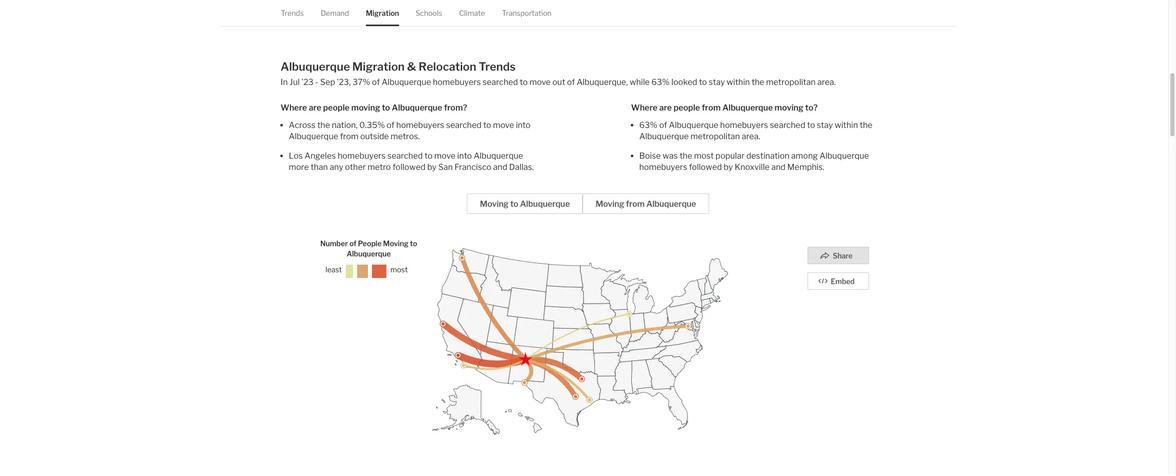 Task type: describe. For each thing, give the bounding box(es) containing it.
was
[[663, 151, 678, 161]]

embed
[[831, 277, 855, 286]]

homebuyers inside los angeles homebuyers searched to move into albuquerque more than any other metro followed by san francisco and dallas .
[[338, 151, 386, 161]]

63 inside 63 % of albuquerque homebuyers searched to stay within the albuquerque metropolitan area.
[[640, 121, 650, 130]]

los
[[289, 151, 303, 161]]

followed inside los angeles homebuyers searched to move into albuquerque more than any other metro followed by san francisco and dallas .
[[393, 163, 426, 172]]

of inside the across the nation, 0.35 % of homebuyers searched to move into albuquerque from outside metros.
[[387, 121, 395, 130]]

move inside albuquerque migration & relocation trends in jul '23 - sep '23 , 37 % of albuquerque homebuyers searched to move out of albuquerque , while 63 % looked to stay within the metropolitan area.
[[530, 78, 551, 87]]

of inside 63 % of albuquerque homebuyers searched to stay within the albuquerque metropolitan area.
[[659, 121, 667, 130]]

% left looked at right
[[662, 78, 670, 87]]

homebuyers inside 'boise was the most popular destination among albuquerque homebuyers followed by knoxville and memphis .'
[[640, 163, 688, 172]]

searched inside albuquerque migration & relocation trends in jul '23 - sep '23 , 37 % of albuquerque homebuyers searched to move out of albuquerque , while 63 % looked to stay within the metropolitan area.
[[483, 78, 518, 87]]

migration inside albuquerque migration & relocation trends in jul '23 - sep '23 , 37 % of albuquerque homebuyers searched to move out of albuquerque , while 63 % looked to stay within the metropolitan area.
[[352, 60, 405, 73]]

. inside 'boise was the most popular destination among albuquerque homebuyers followed by knoxville and memphis .'
[[823, 163, 825, 172]]

the inside 'boise was the most popular destination among albuquerque homebuyers followed by knoxville and memphis .'
[[680, 151, 693, 161]]

albuquerque left while
[[577, 78, 626, 87]]

into inside the across the nation, 0.35 % of homebuyers searched to move into albuquerque from outside metros.
[[516, 121, 531, 130]]

are for 63
[[659, 103, 672, 113]]

by inside 'boise was the most popular destination among albuquerque homebuyers followed by knoxville and memphis .'
[[724, 163, 733, 172]]

where are people from albuquerque moving to?
[[631, 103, 818, 113]]

albuquerque inside los angeles homebuyers searched to move into albuquerque more than any other metro followed by san francisco and dallas .
[[474, 151, 523, 161]]

moving from albuquerque
[[596, 200, 696, 209]]

boise was the most popular destination among albuquerque homebuyers followed by knoxville and memphis .
[[640, 151, 869, 172]]

2 moving from the left
[[775, 103, 804, 113]]

albuquerque migration & relocation trends in jul '23 - sep '23 , 37 % of albuquerque homebuyers searched to move out of albuquerque , while 63 % looked to stay within the metropolitan area.
[[281, 60, 836, 87]]

where for across the nation,
[[281, 103, 307, 113]]

area. inside 63 % of albuquerque homebuyers searched to stay within the albuquerque metropolitan area.
[[742, 132, 761, 142]]

transportation link
[[502, 0, 551, 26]]

most inside 'boise was the most popular destination among albuquerque homebuyers followed by knoxville and memphis .'
[[694, 151, 714, 161]]

-
[[315, 78, 319, 87]]

people for from
[[674, 103, 700, 113]]

2 '23 from the left
[[337, 78, 349, 87]]

francisco
[[455, 163, 492, 172]]

schools
[[415, 9, 442, 17]]

across
[[289, 121, 316, 130]]

migration link
[[366, 0, 399, 26]]

demand link
[[321, 0, 349, 26]]

metropolitan inside albuquerque migration & relocation trends in jul '23 - sep '23 , 37 % of albuquerque homebuyers searched to move out of albuquerque , while 63 % looked to stay within the metropolitan area.
[[766, 78, 816, 87]]

albuquerque down 'dallas' on the left top of the page
[[520, 200, 570, 209]]

&
[[407, 60, 416, 73]]

into inside los angeles homebuyers searched to move into albuquerque more than any other metro followed by san francisco and dallas .
[[457, 151, 472, 161]]

albuquerque inside 'boise was the most popular destination among albuquerque homebuyers followed by knoxville and memphis .'
[[820, 151, 869, 161]]

nation,
[[332, 121, 358, 130]]

to down 'dallas' on the left top of the page
[[510, 200, 519, 209]]

metropolitan inside 63 % of albuquerque homebuyers searched to stay within the albuquerque metropolitan area.
[[691, 132, 740, 142]]

trends inside albuquerque migration & relocation trends in jul '23 - sep '23 , 37 % of albuquerque homebuyers searched to move out of albuquerque , while 63 % looked to stay within the metropolitan area.
[[479, 60, 516, 73]]

albuquerque down was in the right of the page
[[647, 200, 696, 209]]

share button
[[808, 247, 869, 265]]

moving inside number of people moving to albuquerque
[[383, 240, 409, 248]]

trends link
[[281, 0, 304, 26]]

more
[[289, 163, 309, 172]]

the inside the across the nation, 0.35 % of homebuyers searched to move into albuquerque from outside metros.
[[317, 121, 330, 130]]

2 horizontal spatial from
[[702, 103, 721, 113]]

albuquerque down &
[[382, 78, 431, 87]]

within inside albuquerque migration & relocation trends in jul '23 - sep '23 , 37 % of albuquerque homebuyers searched to move out of albuquerque , while 63 % looked to stay within the metropolitan area.
[[727, 78, 750, 87]]

1 , from the left
[[349, 78, 351, 87]]

of right out
[[567, 78, 575, 87]]

the inside albuquerque migration & relocation trends in jul '23 - sep '23 , 37 % of albuquerque homebuyers searched to move out of albuquerque , while 63 % looked to stay within the metropolitan area.
[[752, 78, 765, 87]]

moving for moving to
[[480, 200, 509, 209]]

to inside number of people moving to albuquerque
[[410, 240, 417, 248]]

than
[[311, 163, 328, 172]]

to up outside
[[382, 103, 390, 113]]

albuquerque up -
[[281, 60, 350, 73]]

relocation
[[419, 60, 477, 73]]

searched inside los angeles homebuyers searched to move into albuquerque more than any other metro followed by san francisco and dallas .
[[388, 151, 423, 161]]

2 , from the left
[[626, 78, 628, 87]]



Task type: vqa. For each thing, say whether or not it's contained in the screenshot.
"Emails" for No emails
no



Task type: locate. For each thing, give the bounding box(es) containing it.
0 horizontal spatial metropolitan
[[691, 132, 740, 142]]

1 horizontal spatial most
[[694, 151, 714, 161]]

most down number of people moving to albuquerque
[[391, 265, 408, 274]]

albuquerque inside number of people moving to albuquerque
[[347, 249, 391, 258]]

0 horizontal spatial within
[[727, 78, 750, 87]]

0 horizontal spatial moving
[[351, 103, 380, 113]]

1 . from the left
[[532, 163, 534, 172]]

0 horizontal spatial ,
[[349, 78, 351, 87]]

metro
[[368, 163, 391, 172]]

searched
[[483, 78, 518, 87], [446, 121, 482, 130], [770, 121, 806, 130], [388, 151, 423, 161]]

to down the across the nation, 0.35 % of homebuyers searched to move into albuquerque from outside metros.
[[425, 151, 433, 161]]

in
[[281, 78, 288, 87]]

0 horizontal spatial most
[[391, 265, 408, 274]]

2 are from the left
[[659, 103, 672, 113]]

metropolitan up "popular"
[[691, 132, 740, 142]]

from
[[702, 103, 721, 113], [340, 132, 359, 142], [626, 200, 645, 209]]

memphis
[[788, 163, 823, 172]]

0 horizontal spatial from
[[340, 132, 359, 142]]

1 horizontal spatial from
[[626, 200, 645, 209]]

2 vertical spatial move
[[434, 151, 456, 161]]

1 horizontal spatial within
[[835, 121, 858, 130]]

to inside the across the nation, 0.35 % of homebuyers searched to move into albuquerque from outside metros.
[[483, 121, 491, 130]]

1 horizontal spatial '23
[[337, 78, 349, 87]]

, left 37
[[349, 78, 351, 87]]

albuquerque up the across the nation, 0.35 % of homebuyers searched to move into albuquerque from outside metros.
[[392, 103, 442, 113]]

1 horizontal spatial moving
[[775, 103, 804, 113]]

most left "popular"
[[694, 151, 714, 161]]

0 vertical spatial from
[[702, 103, 721, 113]]

homebuyers
[[433, 78, 481, 87], [396, 121, 444, 130], [720, 121, 768, 130], [338, 151, 386, 161], [640, 163, 688, 172]]

people
[[323, 103, 350, 113], [674, 103, 700, 113]]

from inside the across the nation, 0.35 % of homebuyers searched to move into albuquerque from outside metros.
[[340, 132, 359, 142]]

stay down to?
[[817, 121, 833, 130]]

1 vertical spatial from
[[340, 132, 359, 142]]

climate
[[459, 9, 485, 17]]

people
[[358, 240, 382, 248]]

0 horizontal spatial area.
[[742, 132, 761, 142]]

followed
[[393, 163, 426, 172], [689, 163, 722, 172]]

from down 'boise'
[[626, 200, 645, 209]]

1 vertical spatial most
[[391, 265, 408, 274]]

homebuyers inside the across the nation, 0.35 % of homebuyers searched to move into albuquerque from outside metros.
[[396, 121, 444, 130]]

number of people moving to albuquerque
[[320, 240, 417, 258]]

1 vertical spatial trends
[[479, 60, 516, 73]]

1 moving from the left
[[351, 103, 380, 113]]

moving to albuquerque
[[480, 200, 570, 209]]

of
[[372, 78, 380, 87], [567, 78, 575, 87], [387, 121, 395, 130], [659, 121, 667, 130], [350, 240, 357, 248]]

out
[[553, 78, 565, 87]]

area. up 'boise was the most popular destination among albuquerque homebuyers followed by knoxville and memphis .'
[[742, 132, 761, 142]]

0.35
[[360, 121, 377, 130]]

0 vertical spatial metropolitan
[[766, 78, 816, 87]]

metropolitan
[[766, 78, 816, 87], [691, 132, 740, 142]]

1 by from the left
[[427, 163, 437, 172]]

from?
[[444, 103, 467, 113]]

into up 'dallas' on the left top of the page
[[516, 121, 531, 130]]

metros.
[[391, 132, 420, 142]]

angeles
[[305, 151, 336, 161]]

,
[[349, 78, 351, 87], [626, 78, 628, 87]]

% up 'boise'
[[650, 121, 658, 130]]

1 horizontal spatial stay
[[817, 121, 833, 130]]

trends left demand on the left of page
[[281, 9, 304, 17]]

share
[[833, 252, 853, 261]]

1 vertical spatial 63
[[640, 121, 650, 130]]

'23
[[302, 78, 314, 87], [337, 78, 349, 87]]

2 . from the left
[[823, 163, 825, 172]]

, left while
[[626, 78, 628, 87]]

homebuyers down where are people from albuquerque moving to?
[[720, 121, 768, 130]]

of right 37
[[372, 78, 380, 87]]

0 vertical spatial into
[[516, 121, 531, 130]]

the
[[752, 78, 765, 87], [317, 121, 330, 130], [860, 121, 873, 130], [680, 151, 693, 161]]

2 followed from the left
[[689, 163, 722, 172]]

albuquerque down people
[[347, 249, 391, 258]]

and
[[493, 163, 508, 172], [772, 163, 786, 172]]

% inside 63 % of albuquerque homebuyers searched to stay within the albuquerque metropolitan area.
[[650, 121, 658, 130]]

2 and from the left
[[772, 163, 786, 172]]

albuquerque down where are people from albuquerque moving to?
[[669, 121, 719, 130]]

0 horizontal spatial 63
[[640, 121, 650, 130]]

of up metros.
[[387, 121, 395, 130]]

of left people
[[350, 240, 357, 248]]

1 vertical spatial metropolitan
[[691, 132, 740, 142]]

1 are from the left
[[309, 103, 321, 113]]

1 vertical spatial within
[[835, 121, 858, 130]]

2 where from the left
[[631, 103, 658, 113]]

are for across the nation,
[[309, 103, 321, 113]]

1 vertical spatial into
[[457, 151, 472, 161]]

1 horizontal spatial moving
[[480, 200, 509, 209]]

albuquerque up was in the right of the page
[[640, 132, 689, 142]]

1 horizontal spatial people
[[674, 103, 700, 113]]

people up 'nation,' at the left of page
[[323, 103, 350, 113]]

where up across on the top left of the page
[[281, 103, 307, 113]]

move inside los angeles homebuyers searched to move into albuquerque more than any other metro followed by san francisco and dallas .
[[434, 151, 456, 161]]

outside
[[360, 132, 389, 142]]

albuquerque inside the across the nation, 0.35 % of homebuyers searched to move into albuquerque from outside metros.
[[289, 132, 338, 142]]

searched inside 63 % of albuquerque homebuyers searched to stay within the albuquerque metropolitan area.
[[770, 121, 806, 130]]

albuquerque
[[281, 60, 350, 73], [382, 78, 431, 87], [577, 78, 626, 87], [392, 103, 442, 113], [723, 103, 773, 113], [669, 121, 719, 130], [289, 132, 338, 142], [640, 132, 689, 142], [474, 151, 523, 161], [820, 151, 869, 161], [520, 200, 570, 209], [647, 200, 696, 209], [347, 249, 391, 258]]

move left out
[[530, 78, 551, 87]]

to left out
[[520, 78, 528, 87]]

63 up 'boise'
[[640, 121, 650, 130]]

and left 'dallas' on the left top of the page
[[493, 163, 508, 172]]

and inside 'boise was the most popular destination among albuquerque homebuyers followed by knoxville and memphis .'
[[772, 163, 786, 172]]

moving
[[480, 200, 509, 209], [596, 200, 625, 209], [383, 240, 409, 248]]

from up 63 % of albuquerque homebuyers searched to stay within the albuquerque metropolitan area.
[[702, 103, 721, 113]]

climate link
[[459, 0, 485, 26]]

1 horizontal spatial where
[[631, 103, 658, 113]]

'23 left -
[[302, 78, 314, 87]]

63
[[652, 78, 662, 87], [640, 121, 650, 130]]

0 vertical spatial most
[[694, 151, 714, 161]]

1 horizontal spatial move
[[493, 121, 514, 130]]

to up francisco
[[483, 121, 491, 130]]

are up across on the top left of the page
[[309, 103, 321, 113]]

% up where are people moving to albuquerque from?
[[363, 78, 370, 87]]

number
[[320, 240, 348, 248]]

to right people
[[410, 240, 417, 248]]

los angeles homebuyers searched to move into albuquerque more than any other metro followed by san francisco and dallas .
[[289, 151, 534, 172]]

sep
[[320, 78, 335, 87]]

while
[[630, 78, 650, 87]]

followed inside 'boise was the most popular destination among albuquerque homebuyers followed by knoxville and memphis .'
[[689, 163, 722, 172]]

moving up 0.35
[[351, 103, 380, 113]]

and inside los angeles homebuyers searched to move into albuquerque more than any other metro followed by san francisco and dallas .
[[493, 163, 508, 172]]

to inside los angeles homebuyers searched to move into albuquerque more than any other metro followed by san francisco and dallas .
[[425, 151, 433, 161]]

0 horizontal spatial people
[[323, 103, 350, 113]]

dallas
[[509, 163, 532, 172]]

2 vertical spatial from
[[626, 200, 645, 209]]

%
[[363, 78, 370, 87], [662, 78, 670, 87], [377, 121, 385, 130], [650, 121, 658, 130]]

0 horizontal spatial where
[[281, 103, 307, 113]]

area.
[[818, 78, 836, 87], [742, 132, 761, 142]]

moving for moving from
[[596, 200, 625, 209]]

0 vertical spatial within
[[727, 78, 750, 87]]

albuquerque down across on the top left of the page
[[289, 132, 338, 142]]

into
[[516, 121, 531, 130], [457, 151, 472, 161]]

moving left to?
[[775, 103, 804, 113]]

0 horizontal spatial followed
[[393, 163, 426, 172]]

people for moving
[[323, 103, 350, 113]]

stay inside 63 % of albuquerque homebuyers searched to stay within the albuquerque metropolitan area.
[[817, 121, 833, 130]]

1 where from the left
[[281, 103, 307, 113]]

metropolitan up to?
[[766, 78, 816, 87]]

destination
[[747, 151, 790, 161]]

are down looked at right
[[659, 103, 672, 113]]

0 horizontal spatial into
[[457, 151, 472, 161]]

where for 63
[[631, 103, 658, 113]]

within
[[727, 78, 750, 87], [835, 121, 858, 130]]

transportation
[[502, 9, 551, 17]]

area. up to?
[[818, 78, 836, 87]]

embed button
[[808, 273, 869, 290]]

1 people from the left
[[323, 103, 350, 113]]

move inside the across the nation, 0.35 % of homebuyers searched to move into albuquerque from outside metros.
[[493, 121, 514, 130]]

area. inside albuquerque migration & relocation trends in jul '23 - sep '23 , 37 % of albuquerque homebuyers searched to move out of albuquerque , while 63 % looked to stay within the metropolitan area.
[[818, 78, 836, 87]]

0 horizontal spatial '23
[[302, 78, 314, 87]]

2 by from the left
[[724, 163, 733, 172]]

0 horizontal spatial .
[[532, 163, 534, 172]]

% inside the across the nation, 0.35 % of homebuyers searched to move into albuquerque from outside metros.
[[377, 121, 385, 130]]

'23 left 37
[[337, 78, 349, 87]]

to
[[520, 78, 528, 87], [699, 78, 707, 87], [382, 103, 390, 113], [483, 121, 491, 130], [807, 121, 815, 130], [425, 151, 433, 161], [510, 200, 519, 209], [410, 240, 417, 248]]

demand
[[321, 9, 349, 17]]

1 horizontal spatial metropolitan
[[766, 78, 816, 87]]

1 followed from the left
[[393, 163, 426, 172]]

to inside 63 % of albuquerque homebuyers searched to stay within the albuquerque metropolitan area.
[[807, 121, 815, 130]]

albuquerque right among
[[820, 151, 869, 161]]

homebuyers down relocation
[[433, 78, 481, 87]]

1 horizontal spatial .
[[823, 163, 825, 172]]

followed right "metro"
[[393, 163, 426, 172]]

migration
[[366, 9, 399, 17], [352, 60, 405, 73]]

across the nation, 0.35 % of homebuyers searched to move into albuquerque from outside metros.
[[289, 121, 531, 142]]

1 horizontal spatial ,
[[626, 78, 628, 87]]

0 horizontal spatial moving
[[383, 240, 409, 248]]

1 horizontal spatial are
[[659, 103, 672, 113]]

and down destination
[[772, 163, 786, 172]]

migration up 37
[[352, 60, 405, 73]]

homebuyers down was in the right of the page
[[640, 163, 688, 172]]

2 horizontal spatial moving
[[596, 200, 625, 209]]

move
[[530, 78, 551, 87], [493, 121, 514, 130], [434, 151, 456, 161]]

popular
[[716, 151, 745, 161]]

1 vertical spatial move
[[493, 121, 514, 130]]

63 right while
[[652, 78, 662, 87]]

by down "popular"
[[724, 163, 733, 172]]

where down while
[[631, 103, 658, 113]]

trends right relocation
[[479, 60, 516, 73]]

1 horizontal spatial trends
[[479, 60, 516, 73]]

boise
[[640, 151, 661, 161]]

0 vertical spatial trends
[[281, 9, 304, 17]]

stay up where are people from albuquerque moving to?
[[709, 78, 725, 87]]

people down looked at right
[[674, 103, 700, 113]]

knoxville
[[735, 163, 770, 172]]

by
[[427, 163, 437, 172], [724, 163, 733, 172]]

by inside los angeles homebuyers searched to move into albuquerque more than any other metro followed by san francisco and dallas .
[[427, 163, 437, 172]]

0 horizontal spatial stay
[[709, 78, 725, 87]]

from down 'nation,' at the left of page
[[340, 132, 359, 142]]

homebuyers inside 63 % of albuquerque homebuyers searched to stay within the albuquerque metropolitan area.
[[720, 121, 768, 130]]

1 horizontal spatial and
[[772, 163, 786, 172]]

63 inside albuquerque migration & relocation trends in jul '23 - sep '23 , 37 % of albuquerque homebuyers searched to move out of albuquerque , while 63 % looked to stay within the metropolitan area.
[[652, 78, 662, 87]]

0 horizontal spatial by
[[427, 163, 437, 172]]

least
[[326, 265, 342, 274]]

into up francisco
[[457, 151, 472, 161]]

2 people from the left
[[674, 103, 700, 113]]

where are people moving to albuquerque from?
[[281, 103, 467, 113]]

where
[[281, 103, 307, 113], [631, 103, 658, 113]]

moving
[[351, 103, 380, 113], [775, 103, 804, 113]]

1 horizontal spatial followed
[[689, 163, 722, 172]]

1 and from the left
[[493, 163, 508, 172]]

most
[[694, 151, 714, 161], [391, 265, 408, 274]]

1 vertical spatial stay
[[817, 121, 833, 130]]

0 horizontal spatial trends
[[281, 9, 304, 17]]

within inside 63 % of albuquerque homebuyers searched to stay within the albuquerque metropolitan area.
[[835, 121, 858, 130]]

1 horizontal spatial 63
[[652, 78, 662, 87]]

of up was in the right of the page
[[659, 121, 667, 130]]

0 vertical spatial migration
[[366, 9, 399, 17]]

albuquerque up 'dallas' on the left top of the page
[[474, 151, 523, 161]]

1 horizontal spatial by
[[724, 163, 733, 172]]

san
[[438, 163, 453, 172]]

37
[[353, 78, 363, 87]]

.
[[532, 163, 534, 172], [823, 163, 825, 172]]

0 horizontal spatial are
[[309, 103, 321, 113]]

63 % of albuquerque homebuyers searched to stay within the albuquerque metropolitan area.
[[640, 121, 873, 142]]

albuquerque up 63 % of albuquerque homebuyers searched to stay within the albuquerque metropolitan area.
[[723, 103, 773, 113]]

among
[[792, 151, 818, 161]]

jul
[[290, 78, 300, 87]]

homebuyers up metros.
[[396, 121, 444, 130]]

0 vertical spatial area.
[[818, 78, 836, 87]]

homebuyers up other
[[338, 151, 386, 161]]

migration left schools
[[366, 9, 399, 17]]

move up the san
[[434, 151, 456, 161]]

0 vertical spatial 63
[[652, 78, 662, 87]]

0 vertical spatial move
[[530, 78, 551, 87]]

the inside 63 % of albuquerque homebuyers searched to stay within the albuquerque metropolitan area.
[[860, 121, 873, 130]]

1 horizontal spatial into
[[516, 121, 531, 130]]

any
[[330, 163, 343, 172]]

1 '23 from the left
[[302, 78, 314, 87]]

schools link
[[415, 0, 442, 26]]

0 horizontal spatial and
[[493, 163, 508, 172]]

are
[[309, 103, 321, 113], [659, 103, 672, 113]]

% up outside
[[377, 121, 385, 130]]

stay inside albuquerque migration & relocation trends in jul '23 - sep '23 , 37 % of albuquerque homebuyers searched to move out of albuquerque , while 63 % looked to stay within the metropolitan area.
[[709, 78, 725, 87]]

to?
[[805, 103, 818, 113]]

trends
[[281, 9, 304, 17], [479, 60, 516, 73]]

1 horizontal spatial area.
[[818, 78, 836, 87]]

other
[[345, 163, 366, 172]]

. inside los angeles homebuyers searched to move into albuquerque more than any other metro followed by san francisco and dallas .
[[532, 163, 534, 172]]

move up 'dallas' on the left top of the page
[[493, 121, 514, 130]]

homebuyers inside albuquerque migration & relocation trends in jul '23 - sep '23 , 37 % of albuquerque homebuyers searched to move out of albuquerque , while 63 % looked to stay within the metropolitan area.
[[433, 78, 481, 87]]

0 horizontal spatial move
[[434, 151, 456, 161]]

to right looked at right
[[699, 78, 707, 87]]

by left the san
[[427, 163, 437, 172]]

0 vertical spatial stay
[[709, 78, 725, 87]]

1 vertical spatial area.
[[742, 132, 761, 142]]

1 vertical spatial migration
[[352, 60, 405, 73]]

looked
[[672, 78, 697, 87]]

of inside number of people moving to albuquerque
[[350, 240, 357, 248]]

2 horizontal spatial move
[[530, 78, 551, 87]]

followed down "popular"
[[689, 163, 722, 172]]

to down to?
[[807, 121, 815, 130]]

stay
[[709, 78, 725, 87], [817, 121, 833, 130]]

searched inside the across the nation, 0.35 % of homebuyers searched to move into albuquerque from outside metros.
[[446, 121, 482, 130]]



